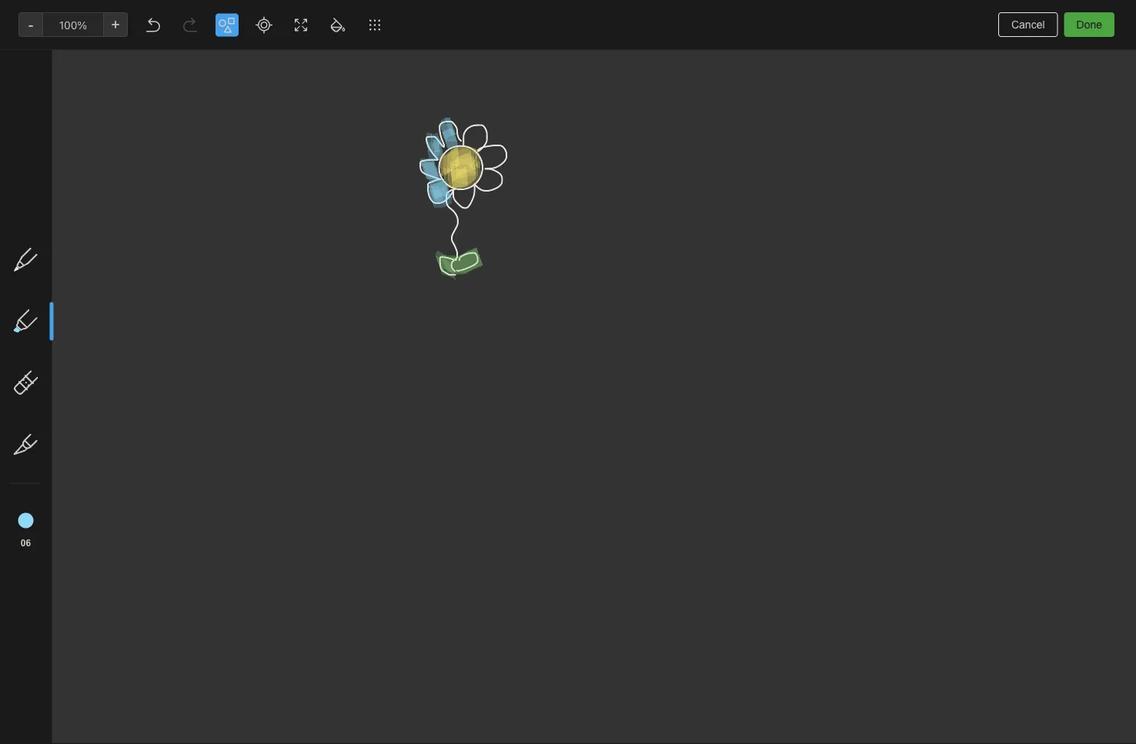 Task type: locate. For each thing, give the bounding box(es) containing it.
tasks
[[34, 176, 62, 189]]

0 horizontal spatial notes
[[34, 151, 63, 164]]

note window element
[[0, 0, 1137, 745]]

Note Editor text field
[[0, 0, 1137, 745]]

notebooks link
[[0, 204, 184, 229]]

you
[[1014, 13, 1031, 24]]

Search text field
[[20, 45, 165, 72]]

1 horizontal spatial notes
[[218, 15, 260, 34]]

edited
[[515, 47, 546, 60]]

on
[[549, 47, 561, 60]]

files
[[394, 116, 417, 129]]

with
[[72, 259, 93, 272]]

task
[[390, 130, 413, 142]]

tags button
[[0, 229, 184, 253]]

new button
[[9, 81, 176, 109]]

notes
[[218, 15, 260, 34], [34, 151, 63, 164]]

notes up notes
[[218, 15, 260, 34]]

None search field
[[20, 45, 165, 72]]

share
[[1057, 12, 1087, 25]]

home
[[34, 127, 63, 139]]

dec
[[564, 47, 584, 60]]

tree
[[0, 121, 185, 660]]

organize files - morning task
[[346, 116, 424, 142]]

notes down home
[[34, 151, 63, 164]]

1 vertical spatial notes
[[34, 151, 63, 164]]

-
[[419, 116, 424, 129]]

trash link
[[0, 287, 184, 312]]

3 notes
[[203, 48, 241, 61]]

last edited on dec 5, 2023
[[491, 47, 625, 60]]

trash
[[34, 293, 61, 306]]

shared with me
[[34, 259, 111, 272]]

notes
[[213, 48, 241, 61]]

0 vertical spatial notes
[[218, 15, 260, 34]]

tasks button
[[0, 170, 184, 195]]



Task type: describe. For each thing, give the bounding box(es) containing it.
new
[[34, 88, 56, 101]]

tags
[[35, 235, 58, 247]]

last
[[491, 47, 512, 60]]

only
[[990, 13, 1012, 24]]

shared with me link
[[0, 253, 184, 278]]

me
[[96, 259, 111, 272]]

home link
[[0, 121, 185, 146]]

organize
[[346, 116, 391, 129]]

only you
[[990, 13, 1031, 24]]

organize files - morning task button
[[334, 86, 461, 280]]

2023
[[599, 47, 625, 60]]

5,
[[587, 47, 596, 60]]

notes link
[[0, 146, 184, 170]]

morning
[[346, 130, 387, 142]]

tree containing home
[[0, 121, 185, 660]]

notebooks
[[35, 210, 89, 223]]

shared
[[34, 259, 69, 272]]

3
[[203, 48, 210, 61]]

share button
[[1044, 6, 1100, 31]]

settings image
[[157, 12, 176, 31]]



Task type: vqa. For each thing, say whether or not it's contained in the screenshot.
the Tag actions field to the top
no



